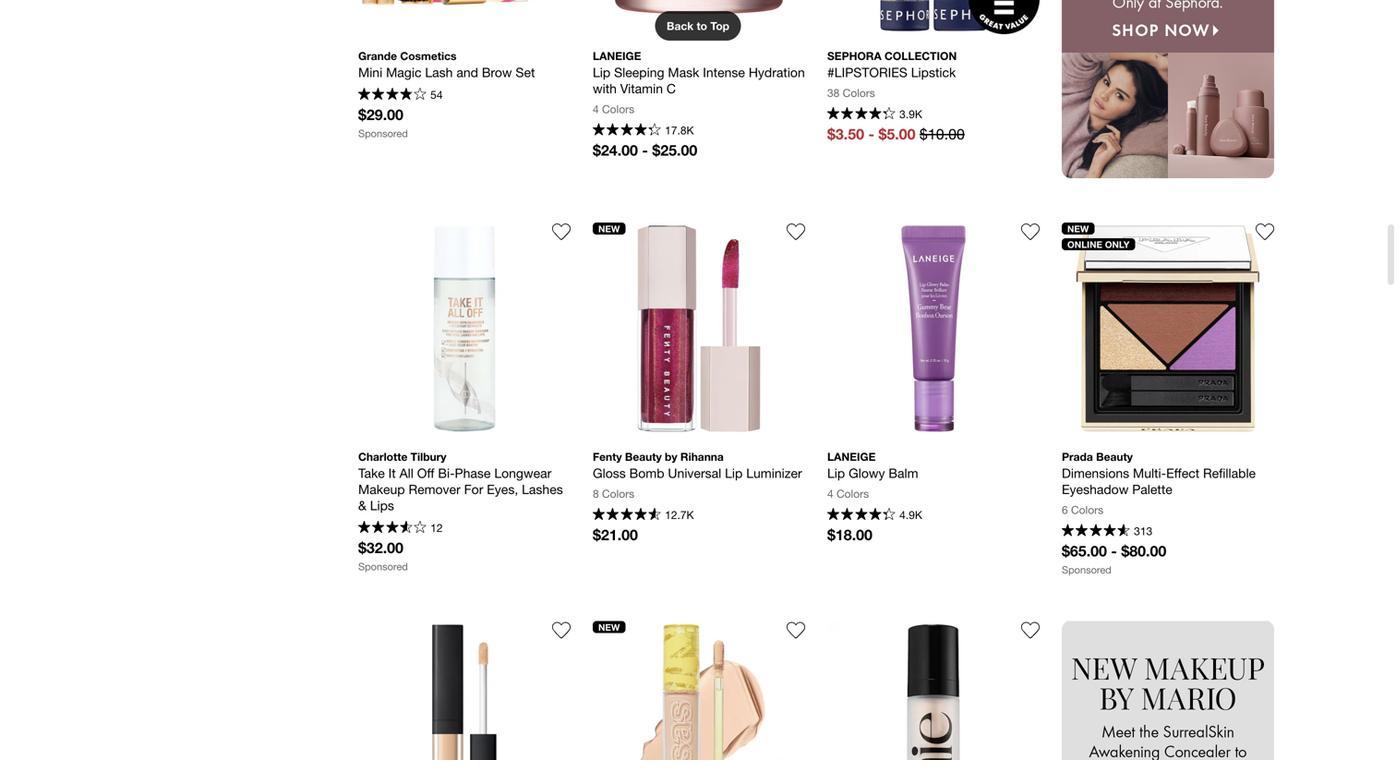 Task type: vqa. For each thing, say whether or not it's contained in the screenshot.
the leftmost Beauty
yes



Task type: describe. For each thing, give the bounding box(es) containing it.
mask
[[668, 65, 700, 80]]

remover
[[409, 482, 461, 497]]

4 stars element
[[358, 88, 427, 103]]

to
[[697, 19, 708, 32]]

off
[[417, 466, 435, 481]]

17.8k
[[665, 124, 694, 137]]

fenty beauty by rihanna gloss bomb universal lip luminizer 8 colors
[[593, 450, 803, 500]]

sign in to love fenty beauty by rihanna - gloss bomb universal lip luminizer image
[[787, 223, 806, 241]]

rihanna
[[681, 450, 724, 463]]

laneige lip sleeping mask intense hydration with vitamin c 4 colors
[[593, 49, 809, 116]]

colors inside sephora collection #lipstories lipstick 38 colors
[[843, 86, 876, 99]]

12.7k
[[665, 508, 694, 521]]

nars - mini radiant creamy concealer image
[[358, 621, 571, 760]]

3.5 stars element
[[358, 521, 427, 536]]

back
[[667, 19, 694, 32]]

colors inside laneige lip sleeping mask intense hydration with vitamin c 4 colors
[[602, 103, 635, 116]]

54
[[431, 88, 443, 101]]

for
[[464, 482, 484, 497]]

tilbury
[[411, 450, 447, 463]]

lashes
[[522, 482, 563, 497]]

by
[[665, 450, 678, 463]]

glowy
[[849, 466, 886, 481]]

6
[[1062, 504, 1069, 516]]

grande cosmetics - mini magic lash and brow set image
[[358, 0, 571, 34]]

intense
[[703, 65, 746, 80]]

$3.50
[[828, 125, 865, 143]]

grande
[[358, 49, 397, 62]]

fenty
[[593, 450, 622, 463]]

charlotte tilbury take it all off bi-phase longwear makeup remover for eyes, lashes & lips
[[358, 450, 567, 513]]

lipstick
[[912, 65, 956, 80]]

phase
[[455, 466, 491, 481]]

effect
[[1167, 466, 1200, 481]]

eyes,
[[487, 482, 519, 497]]

all
[[400, 466, 414, 481]]

$29.00 sponsored
[[358, 106, 408, 140]]

38
[[828, 86, 840, 99]]

makeup
[[358, 482, 405, 497]]

laneige - lip glowy balm image
[[828, 223, 1040, 435]]

new inside new link
[[599, 622, 620, 633]]

laneige for sleeping
[[593, 49, 642, 62]]

hydration
[[749, 65, 805, 80]]

back to top button
[[655, 11, 741, 41]]

lip for glowy
[[828, 466, 846, 481]]

$80.00
[[1122, 542, 1167, 560]]

beauty for dimensions
[[1097, 450, 1134, 463]]

refillable
[[1204, 466, 1257, 481]]

$5.00
[[879, 125, 916, 143]]

4.9k
[[900, 508, 923, 521]]

set
[[516, 65, 535, 80]]

lash
[[425, 65, 453, 80]]

3.9k
[[900, 107, 923, 120]]

$3.50 - $5.00 $10.00
[[828, 125, 965, 143]]

$24.00
[[593, 141, 638, 159]]

sign in to love kosas - revealer super creamy + brightening concealer with caffeine and hyaluronic acid image
[[787, 621, 806, 640]]

$29.00
[[358, 106, 404, 123]]

take
[[358, 466, 385, 481]]

4.5 stars element up $65.00
[[1062, 524, 1131, 539]]

luminizer
[[747, 466, 803, 481]]

sephora collection - #lipstories lipstick image
[[828, 0, 1040, 34]]

kosas - revealer super creamy + brightening concealer with caffeine and hyaluronic acid image
[[593, 621, 806, 760]]

lip inside fenty beauty by rihanna gloss bomb universal lip luminizer 8 colors
[[725, 466, 743, 481]]

- for $65.00
[[1112, 542, 1118, 560]]

sephora
[[828, 49, 882, 62]]

fenty beauty by rihanna - gloss bomb universal lip luminizer image
[[593, 223, 806, 435]]

new makeup by mario | meet the surrealskin awakening concealer to visibly lift, blur. and brighten | shop now> image
[[1062, 621, 1275, 760]]

laneige lip glowy balm 4 colors
[[828, 450, 919, 500]]

grande cosmetics mini magic lash and brow set
[[358, 49, 535, 80]]

laneige - lip sleeping mask intense hydration with vitamin c image
[[593, 0, 806, 34]]

sponsored inside $65.00 - $80.00 sponsored
[[1062, 564, 1112, 576]]

lip for sleeping
[[593, 65, 611, 80]]

sephora collection #lipstories lipstick 38 colors
[[828, 49, 957, 99]]

saie - glowy super gel lightweight dewy multipurpose illuminator image
[[828, 621, 1040, 760]]

sign in to love laneige - lip glowy balm image
[[1022, 223, 1040, 241]]

sign in to love charlotte tilbury - take it all off bi-phase longwear makeup remover for eyes, lashes & lips image
[[552, 223, 571, 241]]

$25.00
[[653, 141, 698, 159]]

- for $3.50
[[869, 125, 875, 143]]

cosmetics
[[400, 49, 457, 62]]

prada
[[1062, 450, 1094, 463]]



Task type: locate. For each thing, give the bounding box(es) containing it.
$24.00 - $25.00
[[593, 141, 698, 159]]

8
[[593, 487, 599, 500]]

palette
[[1133, 482, 1173, 497]]

colors down glowy
[[837, 487, 869, 500]]

12
[[431, 521, 443, 534]]

0 horizontal spatial 4
[[593, 103, 599, 116]]

0 horizontal spatial -
[[642, 141, 648, 159]]

balm
[[889, 466, 919, 481]]

4.5 stars element
[[828, 107, 896, 122], [593, 123, 661, 138], [593, 508, 661, 523], [828, 508, 896, 523], [1062, 524, 1131, 539]]

new link
[[593, 614, 813, 760]]

0 vertical spatial 4
[[593, 103, 599, 116]]

beauty up dimensions
[[1097, 450, 1134, 463]]

$65.00 - $80.00 sponsored
[[1062, 542, 1167, 576]]

4.5 stars element for $18.00
[[828, 508, 896, 523]]

0 vertical spatial laneige
[[593, 49, 642, 62]]

bi-
[[438, 466, 455, 481]]

lip up the with
[[593, 65, 611, 80]]

12.7k reviews element
[[665, 508, 694, 521]]

online
[[1068, 239, 1103, 250]]

0 horizontal spatial lip
[[593, 65, 611, 80]]

laneige inside laneige lip sleeping mask intense hydration with vitamin c 4 colors
[[593, 49, 642, 62]]

colors down #lipstories
[[843, 86, 876, 99]]

- right $3.50
[[869, 125, 875, 143]]

eyeshadow
[[1062, 482, 1129, 497]]

54 reviews element
[[431, 88, 443, 101]]

lip left glowy
[[828, 466, 846, 481]]

sponsored down $65.00
[[1062, 564, 1112, 576]]

beauty
[[625, 450, 662, 463], [1097, 450, 1134, 463]]

colors down the with
[[602, 103, 635, 116]]

4.5 stars element for $21.00
[[593, 508, 661, 523]]

sponsored
[[358, 128, 408, 140], [358, 561, 408, 573], [1062, 564, 1112, 576]]

17.8k reviews element
[[665, 124, 694, 137]]

beauty up bomb
[[625, 450, 662, 463]]

prada beauty - dimensions multi-effect refillable eyeshadow palette image
[[1062, 223, 1275, 435]]

4.9k reviews element
[[900, 508, 923, 521]]

1 horizontal spatial laneige
[[828, 450, 876, 463]]

colors
[[843, 86, 876, 99], [602, 103, 635, 116], [602, 487, 635, 500], [837, 487, 869, 500], [1072, 504, 1104, 516]]

3.9k reviews element
[[900, 107, 923, 120]]

charlotte tilbury - take it all off bi-phase longwear makeup remover for eyes, lashes & lips image
[[358, 223, 571, 435]]

colors inside prada beauty dimensions multi-effect refillable eyeshadow palette 6 colors
[[1072, 504, 1104, 516]]

4 inside laneige lip sleeping mask intense hydration with vitamin c 4 colors
[[593, 103, 599, 116]]

$32.00 sponsored
[[358, 539, 408, 573]]

lips
[[370, 498, 394, 513]]

colors right 8
[[602, 487, 635, 500]]

4 inside laneige lip glowy balm 4 colors
[[828, 487, 834, 500]]

beauty for by
[[625, 450, 662, 463]]

prada beauty dimensions multi-effect refillable eyeshadow palette 6 colors
[[1062, 450, 1260, 516]]

sponsored down $32.00 at the left
[[358, 561, 408, 573]]

lip
[[593, 65, 611, 80], [725, 466, 743, 481], [828, 466, 846, 481]]

- right $65.00
[[1112, 542, 1118, 560]]

$21.00
[[593, 526, 638, 544]]

2 horizontal spatial -
[[1112, 542, 1118, 560]]

$65.00
[[1062, 542, 1108, 560]]

with
[[593, 81, 617, 96]]

gloss
[[593, 466, 626, 481]]

2 horizontal spatial lip
[[828, 466, 846, 481]]

- left "$25.00" at left
[[642, 141, 648, 159]]

sign in to love saie - glowy super gel lightweight dewy multipurpose illuminator image
[[1022, 621, 1040, 640]]

$10.00
[[920, 126, 965, 143]]

it
[[389, 466, 396, 481]]

sign in to love nars - mini radiant creamy concealer image
[[552, 621, 571, 640]]

beauty inside prada beauty dimensions multi-effect refillable eyeshadow palette 6 colors
[[1097, 450, 1134, 463]]

4 up $18.00
[[828, 487, 834, 500]]

4.5 stars element up $18.00
[[828, 508, 896, 523]]

1 vertical spatial laneige
[[828, 450, 876, 463]]

$18.00
[[828, 526, 873, 544]]

new inside new online only
[[1068, 223, 1090, 234]]

1 horizontal spatial beauty
[[1097, 450, 1134, 463]]

laneige up sleeping
[[593, 49, 642, 62]]

1 horizontal spatial 4
[[828, 487, 834, 500]]

new rare beauty by selena gomez | discover the find comfort body collection. only at sephora. shop now > image
[[1062, 0, 1275, 178]]

1 horizontal spatial lip
[[725, 466, 743, 481]]

0 horizontal spatial laneige
[[593, 49, 642, 62]]

- inside $65.00 - $80.00 sponsored
[[1112, 542, 1118, 560]]

colors inside laneige lip glowy balm 4 colors
[[837, 487, 869, 500]]

2 beauty from the left
[[1097, 450, 1134, 463]]

4.5 stars element for $24.00 - $25.00
[[593, 123, 661, 138]]

colors down eyeshadow
[[1072, 504, 1104, 516]]

top
[[711, 19, 730, 32]]

longwear
[[495, 466, 552, 481]]

sign in to love prada beauty - dimensions multi-effect refillable eyeshadow palette image
[[1256, 223, 1275, 241]]

#lipstories
[[828, 65, 908, 80]]

and
[[457, 65, 479, 80]]

4.5 stars element up $21.00 at the left bottom
[[593, 508, 661, 523]]

1 horizontal spatial -
[[869, 125, 875, 143]]

lip right the universal
[[725, 466, 743, 481]]

collection
[[885, 49, 957, 62]]

new up online
[[1068, 223, 1090, 234]]

laneige inside laneige lip glowy balm 4 colors
[[828, 450, 876, 463]]

4 down the with
[[593, 103, 599, 116]]

- for $24.00
[[642, 141, 648, 159]]

sponsored for $29.00
[[358, 128, 408, 140]]

12 reviews element
[[431, 521, 443, 534]]

1 beauty from the left
[[625, 450, 662, 463]]

magic
[[386, 65, 422, 80]]

colors inside fenty beauty by rihanna gloss bomb universal lip luminizer 8 colors
[[602, 487, 635, 500]]

new
[[599, 223, 620, 234], [1068, 223, 1090, 234], [599, 622, 620, 633]]

multi-
[[1134, 466, 1167, 481]]

4
[[593, 103, 599, 116], [828, 487, 834, 500]]

charlotte
[[358, 450, 408, 463]]

lip inside laneige lip glowy balm 4 colors
[[828, 466, 846, 481]]

-
[[869, 125, 875, 143], [642, 141, 648, 159], [1112, 542, 1118, 560]]

universal
[[668, 466, 722, 481]]

sponsored down $29.00
[[358, 128, 408, 140]]

vitamin
[[621, 81, 663, 96]]

4.5 stars element up $3.50
[[828, 107, 896, 122]]

313
[[1135, 525, 1153, 538]]

$32.00
[[358, 539, 404, 557]]

beauty inside fenty beauty by rihanna gloss bomb universal lip luminizer 8 colors
[[625, 450, 662, 463]]

back to top
[[667, 19, 730, 32]]

laneige
[[593, 49, 642, 62], [828, 450, 876, 463]]

c
[[667, 81, 676, 96]]

new online only
[[1068, 223, 1130, 250]]

brow
[[482, 65, 512, 80]]

0 horizontal spatial beauty
[[625, 450, 662, 463]]

313 reviews element
[[1135, 525, 1153, 538]]

sponsored for $32.00
[[358, 561, 408, 573]]

only
[[1106, 239, 1130, 250]]

laneige up glowy
[[828, 450, 876, 463]]

bomb
[[630, 466, 665, 481]]

new right sign in to love nars - mini radiant creamy concealer icon
[[599, 622, 620, 633]]

&
[[358, 498, 367, 513]]

4.5 stars element up $24.00
[[593, 123, 661, 138]]

dimensions
[[1062, 466, 1130, 481]]

laneige for glowy
[[828, 450, 876, 463]]

1 vertical spatial 4
[[828, 487, 834, 500]]

new right sign in to love charlotte tilbury - take it all off bi-phase longwear makeup remover for eyes, lashes & lips image
[[599, 223, 620, 234]]

sleeping
[[614, 65, 665, 80]]

lip inside laneige lip sleeping mask intense hydration with vitamin c 4 colors
[[593, 65, 611, 80]]

mini
[[358, 65, 383, 80]]



